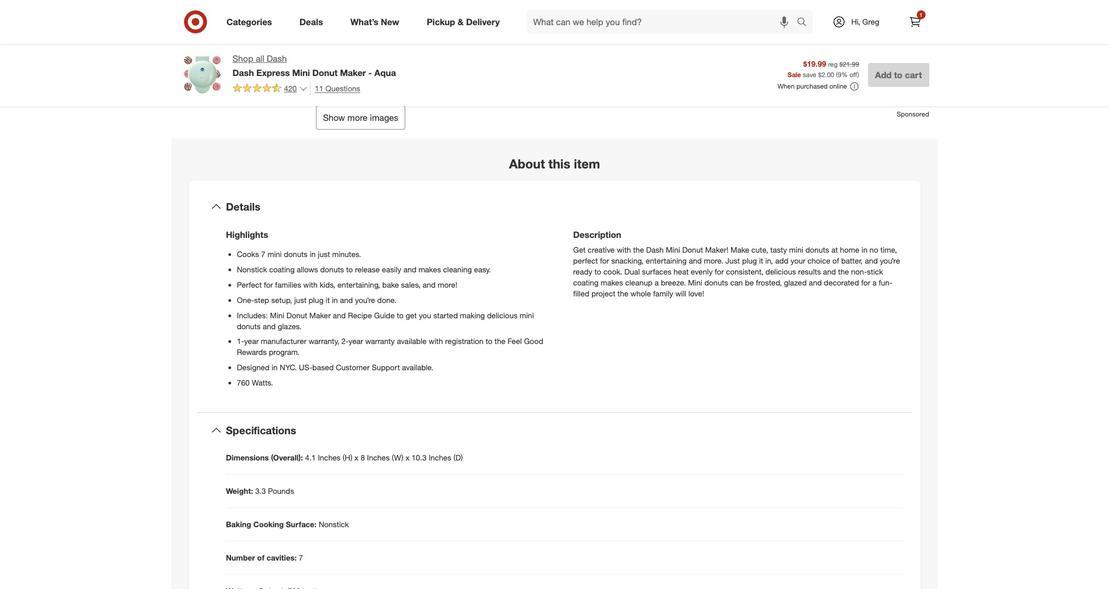 Task type: vqa. For each thing, say whether or not it's contained in the screenshot.
Oakley
no



Task type: locate. For each thing, give the bounding box(es) containing it.
shop
[[232, 53, 253, 64]]

2 horizontal spatial donut
[[682, 245, 703, 254]]

0 horizontal spatial year
[[244, 337, 259, 346]]

1 x from the left
[[355, 453, 358, 463]]

heat
[[674, 267, 689, 276]]

release
[[355, 264, 380, 274]]

inches left (h)
[[318, 453, 341, 463]]

you're down time,
[[880, 256, 900, 265]]

9
[[838, 71, 842, 79]]

0 horizontal spatial it
[[326, 295, 330, 304]]

one-
[[237, 295, 254, 304]]

to left cook.
[[594, 267, 601, 276]]

ready
[[573, 267, 592, 276]]

2 horizontal spatial with
[[617, 245, 631, 254]]

maker left -
[[340, 67, 366, 78]]

mini right cooks
[[268, 249, 282, 258]]

a down stick
[[872, 278, 877, 287]]

delivery
[[466, 16, 500, 27]]

with right available
[[429, 337, 443, 346]]

just right setup, at the left bottom
[[294, 295, 306, 304]]

dash down 'shop'
[[232, 67, 254, 78]]

0 vertical spatial dash
[[267, 53, 287, 64]]

x left 8
[[355, 453, 358, 463]]

0 vertical spatial coating
[[269, 264, 295, 274]]

and down no
[[865, 256, 878, 265]]

available
[[397, 337, 427, 346]]

0 vertical spatial donut
[[312, 67, 338, 78]]

0 vertical spatial plug
[[742, 256, 757, 265]]

maker down 'one-step setup, just plug it in and you're done.'
[[309, 310, 331, 320]]

1 horizontal spatial 7
[[299, 553, 303, 563]]

0 horizontal spatial plug
[[309, 295, 324, 304]]

to left get
[[397, 310, 404, 320]]

0 horizontal spatial mini
[[268, 249, 282, 258]]

dash up entertaining
[[646, 245, 664, 254]]

0 horizontal spatial maker
[[309, 310, 331, 320]]

7 right cooks
[[261, 249, 265, 258]]

in
[[862, 245, 868, 254], [310, 249, 316, 258], [332, 295, 338, 304], [272, 363, 278, 372]]

(d)
[[453, 453, 463, 463]]

1 vertical spatial dash
[[232, 67, 254, 78]]

1 horizontal spatial mini
[[520, 310, 534, 320]]

1 vertical spatial donut
[[682, 245, 703, 254]]

0 vertical spatial with
[[590, 7, 605, 16]]

surface:
[[286, 520, 317, 529]]

cooks 7 mini donuts in just minutes.
[[237, 249, 361, 258]]

delicious
[[766, 267, 796, 276], [487, 310, 518, 320]]

2 vertical spatial with
[[429, 337, 443, 346]]

when
[[778, 82, 795, 91]]

plug down the kids,
[[309, 295, 324, 304]]

0 horizontal spatial of
[[257, 553, 264, 563]]

with up the pay
[[590, 7, 605, 16]]

with inside pay over time with affirm on orders over $100
[[590, 42, 605, 51]]

makes down cook.
[[601, 278, 623, 287]]

donut inside includes: mini donut maker and recipe guide to get you started making delicious mini donuts and glazes.
[[286, 310, 307, 320]]

hi, greg
[[851, 17, 879, 26]]

for up step
[[264, 280, 273, 289]]

hi,
[[851, 17, 860, 26]]

perfect
[[237, 280, 262, 289]]

1 vertical spatial over
[[664, 42, 679, 51]]

in left the nyc.
[[272, 363, 278, 372]]

0 horizontal spatial nonstick
[[237, 264, 267, 274]]

inches left (d)
[[429, 453, 451, 463]]

affirm
[[607, 42, 627, 51]]

families
[[275, 280, 301, 289]]

non-
[[851, 267, 867, 276]]

1 horizontal spatial it
[[759, 256, 763, 265]]

dash up express
[[267, 53, 287, 64]]

donuts up the kids,
[[320, 264, 344, 274]]

inches right 8
[[367, 453, 390, 463]]

1 horizontal spatial inches
[[367, 453, 390, 463]]

donuts inside includes: mini donut maker and recipe guide to get you started making delicious mini donuts and glazes.
[[237, 321, 261, 331]]

of
[[833, 256, 839, 265], [257, 553, 264, 563]]

cleanup
[[625, 278, 652, 287]]

online
[[829, 82, 847, 91]]

1 inches from the left
[[318, 453, 341, 463]]

0 horizontal spatial over
[[607, 29, 625, 40]]

nonstick right surface:
[[319, 520, 349, 529]]

orders
[[640, 42, 662, 51]]

entertaining
[[646, 256, 687, 265]]

get
[[573, 245, 586, 254]]

shop all dash dash express mini donut maker - aqua
[[232, 53, 396, 78]]

1 vertical spatial you're
[[355, 295, 375, 304]]

more.
[[704, 256, 723, 265]]

7 right cavities:
[[299, 553, 303, 563]]

number of cavities: 7
[[226, 553, 303, 563]]

1 vertical spatial with
[[590, 42, 605, 51]]

mini up your
[[789, 245, 803, 254]]

2 vertical spatial donut
[[286, 310, 307, 320]]

1 horizontal spatial x
[[405, 453, 409, 463]]

started
[[433, 310, 458, 320]]

0 horizontal spatial donut
[[286, 310, 307, 320]]

with for perfect
[[303, 280, 318, 289]]

it down the kids,
[[326, 295, 330, 304]]

1 vertical spatial coating
[[573, 278, 599, 287]]

for down non-
[[861, 278, 870, 287]]

0 horizontal spatial delicious
[[487, 310, 518, 320]]

$
[[818, 71, 821, 79]]

donuts down includes:
[[237, 321, 261, 331]]

1 vertical spatial delicious
[[487, 310, 518, 320]]

watts.
[[252, 378, 273, 388]]

with redcard
[[590, 7, 638, 16]]

a down surfaces
[[655, 278, 659, 287]]

0 vertical spatial of
[[833, 256, 839, 265]]

1 horizontal spatial nonstick
[[319, 520, 349, 529]]

0 vertical spatial with
[[617, 245, 631, 254]]

2 inches from the left
[[367, 453, 390, 463]]

manufacturer
[[261, 337, 307, 346]]

just
[[725, 256, 740, 265]]

weight:
[[226, 487, 253, 496]]

to inside includes: mini donut maker and recipe guide to get you started making delicious mini donuts and glazes.
[[397, 310, 404, 320]]

1 horizontal spatial just
[[318, 249, 330, 258]]

1 horizontal spatial a
[[872, 278, 877, 287]]

0 vertical spatial maker
[[340, 67, 366, 78]]

year left the warranty
[[349, 337, 363, 346]]

1 vertical spatial with
[[303, 280, 318, 289]]

mini up 420
[[292, 67, 310, 78]]

donut up "evenly"
[[682, 245, 703, 254]]

in down the kids,
[[332, 295, 338, 304]]

you're up recipe
[[355, 295, 375, 304]]

1 horizontal spatial coating
[[573, 278, 599, 287]]

recipe
[[348, 310, 372, 320]]

it left in,
[[759, 256, 763, 265]]

$21.99
[[839, 60, 859, 69]]

1 vertical spatial of
[[257, 553, 264, 563]]

over left "$100"
[[664, 42, 679, 51]]

pay over time with affirm on orders over $100
[[590, 29, 698, 51]]

the up "snacking,"
[[633, 245, 644, 254]]

0 vertical spatial nonstick
[[237, 264, 267, 274]]

2 year from the left
[[349, 337, 363, 346]]

and down results
[[809, 278, 822, 287]]

1 horizontal spatial with
[[429, 337, 443, 346]]

creative
[[588, 245, 615, 254]]

plug
[[742, 256, 757, 265], [309, 295, 324, 304]]

makes up more!
[[419, 264, 441, 274]]

0 vertical spatial you're
[[880, 256, 900, 265]]

1 vertical spatial maker
[[309, 310, 331, 320]]

in left no
[[862, 245, 868, 254]]

1 horizontal spatial delicious
[[766, 267, 796, 276]]

pickup & delivery link
[[417, 10, 513, 34]]

11 questions
[[315, 84, 360, 93]]

x right (w)
[[405, 453, 409, 463]]

0 vertical spatial makes
[[419, 264, 441, 274]]

cavities:
[[267, 553, 297, 563]]

with inside description get creative with the dash mini donut maker! make cute, tasty mini donuts at home in no time, perfect for snacking, entertaining and more. just plug it in, add your choice of batter, and you're ready to cook. dual surfaces heat evenly for consistent, delicious results and the non-stick coating makes cleanup a breeze. mini donuts can be frosted, glazed and decorated for a fun- filled project the whole family will love!
[[617, 245, 631, 254]]

kids,
[[320, 280, 335, 289]]

bake
[[382, 280, 399, 289]]

2 horizontal spatial dash
[[646, 245, 664, 254]]

will
[[675, 289, 686, 298]]

coating down ready
[[573, 278, 599, 287]]

0 horizontal spatial dash
[[232, 67, 254, 78]]

donut up glazes.
[[286, 310, 307, 320]]

2 horizontal spatial mini
[[789, 245, 803, 254]]

1 horizontal spatial maker
[[340, 67, 366, 78]]

mini down setup, at the left bottom
[[270, 310, 284, 320]]

and right 'sales,'
[[423, 280, 436, 289]]

0 horizontal spatial with
[[303, 280, 318, 289]]

item
[[574, 156, 600, 172]]

evenly
[[691, 267, 713, 276]]

mini
[[292, 67, 310, 78], [666, 245, 680, 254], [688, 278, 702, 287], [270, 310, 284, 320]]

0 vertical spatial 7
[[261, 249, 265, 258]]

delicious up feel at the bottom left of page
[[487, 310, 518, 320]]

over
[[607, 29, 625, 40], [664, 42, 679, 51]]

mini up love!
[[688, 278, 702, 287]]

you're
[[880, 256, 900, 265], [355, 295, 375, 304]]

plug up consistent,
[[742, 256, 757, 265]]

1 horizontal spatial year
[[349, 337, 363, 346]]

dimensions
[[226, 453, 269, 463]]

mini up entertaining
[[666, 245, 680, 254]]

with down allows
[[303, 280, 318, 289]]

1 vertical spatial it
[[326, 295, 330, 304]]

of down at
[[833, 256, 839, 265]]

and
[[689, 256, 702, 265], [865, 256, 878, 265], [403, 264, 416, 274], [823, 267, 836, 276], [809, 278, 822, 287], [423, 280, 436, 289], [340, 295, 353, 304], [333, 310, 346, 320], [263, 321, 276, 331]]

0 horizontal spatial coating
[[269, 264, 295, 274]]

with for description
[[617, 245, 631, 254]]

1 vertical spatial makes
[[601, 278, 623, 287]]

0 horizontal spatial inches
[[318, 453, 341, 463]]

with down the pay
[[590, 42, 605, 51]]

1 year from the left
[[244, 337, 259, 346]]

year up rewards
[[244, 337, 259, 346]]

filled
[[573, 289, 589, 298]]

1 vertical spatial just
[[294, 295, 306, 304]]

coating up families
[[269, 264, 295, 274]]

designed in nyc. us-based customer support available.
[[237, 363, 433, 372]]

0 horizontal spatial a
[[655, 278, 659, 287]]

a
[[655, 278, 659, 287], [872, 278, 877, 287]]

0 vertical spatial it
[[759, 256, 763, 265]]

delicious inside description get creative with the dash mini donut maker! make cute, tasty mini donuts at home in no time, perfect for snacking, entertaining and more. just plug it in, add your choice of batter, and you're ready to cook. dual surfaces heat evenly for consistent, delicious results and the non-stick coating makes cleanup a breeze. mini donuts can be frosted, glazed and decorated for a fun- filled project the whole family will love!
[[766, 267, 796, 276]]

pounds
[[268, 487, 294, 496]]

2 with from the top
[[590, 42, 605, 51]]

1 horizontal spatial plug
[[742, 256, 757, 265]]

perfect for families with kids, entertaining, bake sales, and more!
[[237, 280, 457, 289]]

of right number
[[257, 553, 264, 563]]

1 a from the left
[[655, 278, 659, 287]]

420
[[284, 84, 297, 93]]

this
[[548, 156, 570, 172]]

nonstick up perfect
[[237, 264, 267, 274]]

1 horizontal spatial donut
[[312, 67, 338, 78]]

donut up 11
[[312, 67, 338, 78]]

includes: mini donut maker and recipe guide to get you started making delicious mini donuts and glazes.
[[237, 310, 534, 331]]

based
[[312, 363, 334, 372]]

with up "snacking,"
[[617, 245, 631, 254]]

program.
[[269, 348, 300, 357]]

0 horizontal spatial just
[[294, 295, 306, 304]]

and down includes:
[[263, 321, 276, 331]]

1 link
[[903, 10, 927, 34]]

the left feel at the bottom left of page
[[495, 337, 505, 346]]

to right the add
[[894, 69, 903, 80]]

420 link
[[232, 83, 308, 96]]

2 vertical spatial dash
[[646, 245, 664, 254]]

details button
[[197, 189, 912, 224]]

the left whole at the right of page
[[618, 289, 628, 298]]

just up allows
[[318, 249, 330, 258]]

delicious down add
[[766, 267, 796, 276]]

whole
[[631, 289, 651, 298]]

1 horizontal spatial makes
[[601, 278, 623, 287]]

3.3
[[255, 487, 266, 496]]

0 horizontal spatial x
[[355, 453, 358, 463]]

mini up good
[[520, 310, 534, 320]]

and left recipe
[[333, 310, 346, 320]]

0 horizontal spatial makes
[[419, 264, 441, 274]]

2 horizontal spatial inches
[[429, 453, 451, 463]]

1 horizontal spatial you're
[[880, 256, 900, 265]]

customer
[[336, 363, 370, 372]]

to right "registration"
[[486, 337, 492, 346]]

the inside 1-year manufacturer warranty, 2-year warranty available with registration to the feel good rewards program.
[[495, 337, 505, 346]]

at
[[831, 245, 838, 254]]

4.1
[[305, 453, 316, 463]]

with
[[617, 245, 631, 254], [303, 280, 318, 289], [429, 337, 443, 346]]

0 vertical spatial delicious
[[766, 267, 796, 276]]

over up the affirm
[[607, 29, 625, 40]]

all
[[256, 53, 264, 64]]

tasty
[[770, 245, 787, 254]]

0 vertical spatial just
[[318, 249, 330, 258]]

search
[[792, 17, 818, 28]]

maker inside includes: mini donut maker and recipe guide to get you started making delicious mini donuts and glazes.
[[309, 310, 331, 320]]

1 horizontal spatial of
[[833, 256, 839, 265]]



Task type: describe. For each thing, give the bounding box(es) containing it.
and up "evenly"
[[689, 256, 702, 265]]

weight: 3.3  pounds
[[226, 487, 294, 496]]

designed
[[237, 363, 270, 372]]

new
[[381, 16, 399, 27]]

you're inside description get creative with the dash mini donut maker! make cute, tasty mini donuts at home in no time, perfect for snacking, entertaining and more. just plug it in, add your choice of batter, and you're ready to cook. dual surfaces heat evenly for consistent, delicious results and the non-stick coating makes cleanup a breeze. mini donuts can be frosted, glazed and decorated for a fun- filled project the whole family will love!
[[880, 256, 900, 265]]

with inside 1-year manufacturer warranty, 2-year warranty available with registration to the feel good rewards program.
[[429, 337, 443, 346]]

registration
[[445, 337, 484, 346]]

you
[[419, 310, 431, 320]]

minutes.
[[332, 249, 361, 258]]

1 vertical spatial nonstick
[[319, 520, 349, 529]]

donut inside description get creative with the dash mini donut maker! make cute, tasty mini donuts at home in no time, perfect for snacking, entertaining and more. just plug it in, add your choice of batter, and you're ready to cook. dual surfaces heat evenly for consistent, delicious results and the non-stick coating makes cleanup a breeze. mini donuts can be frosted, glazed and decorated for a fun- filled project the whole family will love!
[[682, 245, 703, 254]]

choice
[[808, 256, 830, 265]]

dash express mini donut maker - aqua, 5 of 12 image
[[180, 0, 356, 97]]

reg
[[828, 60, 838, 69]]

snacking,
[[611, 256, 644, 265]]

$100
[[681, 42, 698, 51]]

maker inside shop all dash dash express mini donut maker - aqua
[[340, 67, 366, 78]]

donuts down "evenly"
[[704, 278, 728, 287]]

pay
[[590, 29, 605, 40]]

2 x from the left
[[405, 453, 409, 463]]

for down creative
[[600, 256, 609, 265]]

sales,
[[401, 280, 421, 289]]

760 watts.
[[237, 378, 273, 388]]

love!
[[688, 289, 704, 298]]

about this item
[[509, 156, 600, 172]]

it inside description get creative with the dash mini donut maker! make cute, tasty mini donuts at home in no time, perfect for snacking, entertaining and more. just plug it in, add your choice of batter, and you're ready to cook. dual surfaces heat evenly for consistent, delicious results and the non-stick coating makes cleanup a breeze. mini donuts can be frosted, glazed and decorated for a fun- filled project the whole family will love!
[[759, 256, 763, 265]]

dash inside description get creative with the dash mini donut maker! make cute, tasty mini donuts at home in no time, perfect for snacking, entertaining and more. just plug it in, add your choice of batter, and you're ready to cook. dual surfaces heat evenly for consistent, delicious results and the non-stick coating makes cleanup a breeze. mini donuts can be frosted, glazed and decorated for a fun- filled project the whole family will love!
[[646, 245, 664, 254]]

results
[[798, 267, 821, 276]]

your
[[791, 256, 805, 265]]

description
[[573, 229, 621, 240]]

pickup & delivery
[[427, 16, 500, 27]]

dash express mini donut maker - aqua, 6 of 12 image
[[365, 0, 541, 97]]

search button
[[792, 10, 818, 36]]

and down perfect for families with kids, entertaining, bake sales, and more!
[[340, 295, 353, 304]]

for down more.
[[715, 267, 724, 276]]

10.3
[[412, 453, 427, 463]]

nyc.
[[280, 363, 297, 372]]

2-
[[341, 337, 349, 346]]

number
[[226, 553, 255, 563]]

2 a from the left
[[872, 278, 877, 287]]

mini inside includes: mini donut maker and recipe guide to get you started making delicious mini donuts and glazes.
[[270, 310, 284, 320]]

donut inside shop all dash dash express mini donut maker - aqua
[[312, 67, 338, 78]]

mini inside shop all dash dash express mini donut maker - aqua
[[292, 67, 310, 78]]

frosted,
[[756, 278, 782, 287]]

0 horizontal spatial you're
[[355, 295, 375, 304]]

categories link
[[217, 10, 286, 34]]

be
[[745, 278, 754, 287]]

no
[[870, 245, 878, 254]]

add
[[775, 256, 788, 265]]

baking
[[226, 520, 251, 529]]

save
[[803, 71, 816, 79]]

nonstick coating allows donuts to release easily and makes cleaning easy.
[[237, 264, 491, 274]]

express
[[256, 67, 290, 78]]

what's new
[[350, 16, 399, 27]]

(
[[836, 71, 838, 79]]

sponsored
[[897, 110, 929, 118]]

cleaning
[[443, 264, 472, 274]]

makes inside description get creative with the dash mini donut maker! make cute, tasty mini donuts at home in no time, perfect for snacking, entertaining and more. just plug it in, add your choice of batter, and you're ready to cook. dual surfaces heat evenly for consistent, delicious results and the non-stick coating makes cleanup a breeze. mini donuts can be frosted, glazed and decorated for a fun- filled project the whole family will love!
[[601, 278, 623, 287]]

cart
[[905, 69, 922, 80]]

easily
[[382, 264, 401, 274]]

to inside 1-year manufacturer warranty, 2-year warranty available with registration to the feel good rewards program.
[[486, 337, 492, 346]]

1
[[919, 12, 922, 18]]

1 with from the top
[[590, 7, 605, 16]]

coating inside description get creative with the dash mini donut maker! make cute, tasty mini donuts at home in no time, perfect for snacking, entertaining and more. just plug it in, add your choice of batter, and you're ready to cook. dual surfaces heat evenly for consistent, delicious results and the non-stick coating makes cleanup a breeze. mini donuts can be frosted, glazed and decorated for a fun- filled project the whole family will love!
[[573, 278, 599, 287]]

one-step setup, just plug it in and you're done.
[[237, 295, 396, 304]]

highlights
[[226, 229, 268, 240]]

(overall):
[[271, 453, 303, 463]]

1 horizontal spatial over
[[664, 42, 679, 51]]

to up perfect for families with kids, entertaining, bake sales, and more!
[[346, 264, 353, 274]]

off
[[850, 71, 857, 79]]

maker!
[[705, 245, 728, 254]]

to inside description get creative with the dash mini donut maker! make cute, tasty mini donuts at home in no time, perfect for snacking, entertaining and more. just plug it in, add your choice of batter, and you're ready to cook. dual surfaces heat evenly for consistent, delicious results and the non-stick coating makes cleanup a breeze. mini donuts can be frosted, glazed and decorated for a fun- filled project the whole family will love!
[[594, 267, 601, 276]]

batter,
[[841, 256, 863, 265]]

the up decorated
[[838, 267, 849, 276]]

time,
[[880, 245, 897, 254]]

sale
[[788, 71, 801, 79]]

$19.99
[[803, 59, 826, 69]]

0 vertical spatial over
[[607, 29, 625, 40]]

8
[[361, 453, 365, 463]]

add
[[875, 69, 892, 80]]

1 horizontal spatial dash
[[267, 53, 287, 64]]

fun-
[[879, 278, 892, 287]]

cook.
[[603, 267, 622, 276]]

cute,
[[751, 245, 768, 254]]

done.
[[377, 295, 396, 304]]

in up allows
[[310, 249, 316, 258]]

and up 'sales,'
[[403, 264, 416, 274]]

donuts up choice
[[805, 245, 829, 254]]

aqua
[[374, 67, 396, 78]]

dimensions (overall): 4.1 inches (h) x 8 inches (w) x 10.3 inches (d)
[[226, 453, 463, 463]]

plug inside description get creative with the dash mini donut maker! make cute, tasty mini donuts at home in no time, perfect for snacking, entertaining and more. just plug it in, add your choice of batter, and you're ready to cook. dual surfaces heat evenly for consistent, delicious results and the non-stick coating makes cleanup a breeze. mini donuts can be frosted, glazed and decorated for a fun- filled project the whole family will love!
[[742, 256, 757, 265]]

setup,
[[271, 295, 292, 304]]

warranty,
[[309, 337, 339, 346]]

mini inside includes: mini donut maker and recipe guide to get you started making delicious mini donuts and glazes.
[[520, 310, 534, 320]]

mini inside description get creative with the dash mini donut maker! make cute, tasty mini donuts at home in no time, perfect for snacking, entertaining and more. just plug it in, add your choice of batter, and you're ready to cook. dual surfaces heat evenly for consistent, delicious results and the non-stick coating makes cleanup a breeze. mini donuts can be frosted, glazed and decorated for a fun- filled project the whole family will love!
[[789, 245, 803, 254]]

deals
[[299, 16, 323, 27]]

&
[[458, 16, 464, 27]]

images
[[370, 112, 398, 123]]

decorated
[[824, 278, 859, 287]]

surfaces
[[642, 267, 671, 276]]

760
[[237, 378, 250, 388]]

and down choice
[[823, 267, 836, 276]]

of inside description get creative with the dash mini donut maker! make cute, tasty mini donuts at home in no time, perfect for snacking, entertaining and more. just plug it in, add your choice of batter, and you're ready to cook. dual surfaces heat evenly for consistent, delicious results and the non-stick coating makes cleanup a breeze. mini donuts can be frosted, glazed and decorated for a fun- filled project the whole family will love!
[[833, 256, 839, 265]]

cooks
[[237, 249, 259, 258]]

what's
[[350, 16, 378, 27]]

in,
[[765, 256, 773, 265]]

to inside button
[[894, 69, 903, 80]]

deals link
[[290, 10, 337, 34]]

image of dash express mini donut maker - aqua image
[[180, 53, 224, 96]]

cooking
[[253, 520, 284, 529]]

delicious inside includes: mini donut maker and recipe guide to get you started making delicious mini donuts and glazes.
[[487, 310, 518, 320]]

time
[[628, 29, 646, 40]]

3 inches from the left
[[429, 453, 451, 463]]

1 vertical spatial 7
[[299, 553, 303, 563]]

more!
[[438, 280, 457, 289]]

0 horizontal spatial 7
[[261, 249, 265, 258]]

more
[[347, 112, 368, 123]]

image gallery element
[[180, 0, 541, 130]]

support
[[372, 363, 400, 372]]

What can we help you find? suggestions appear below search field
[[527, 10, 799, 34]]

entertaining,
[[338, 280, 380, 289]]

1 vertical spatial plug
[[309, 295, 324, 304]]

donuts up allows
[[284, 249, 308, 258]]

about
[[509, 156, 545, 172]]

in inside description get creative with the dash mini donut maker! make cute, tasty mini donuts at home in no time, perfect for snacking, entertaining and more. just plug it in, add your choice of batter, and you're ready to cook. dual surfaces heat evenly for consistent, delicious results and the non-stick coating makes cleanup a breeze. mini donuts can be frosted, glazed and decorated for a fun- filled project the whole family will love!
[[862, 245, 868, 254]]

make
[[731, 245, 749, 254]]



